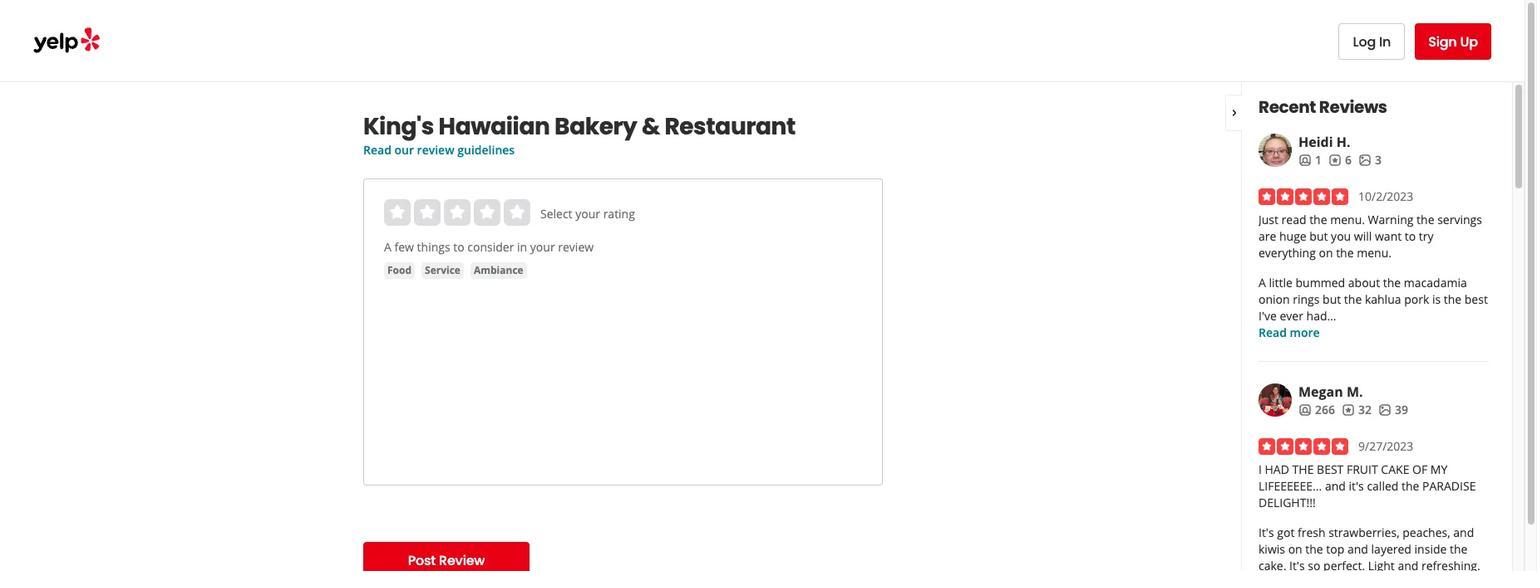 Task type: vqa. For each thing, say whether or not it's contained in the screenshot.
topmost but
yes



Task type: locate. For each thing, give the bounding box(es) containing it.
a left "little"
[[1259, 275, 1266, 291]]

review
[[417, 142, 454, 158], [558, 239, 594, 255]]

photos element right 6
[[1358, 152, 1382, 169]]

just
[[1259, 212, 1278, 228]]

friends element for megan
[[1298, 402, 1335, 419]]

1 vertical spatial photos element
[[1378, 402, 1408, 419]]

5 star rating image for megan
[[1259, 439, 1348, 456]]

1 vertical spatial review
[[558, 239, 594, 255]]

the inside i had the best fruit cake of my lifeeeeee... and it's called the paradise delight!!!
[[1402, 479, 1419, 495]]

things
[[417, 239, 450, 255]]

photos element containing 39
[[1378, 402, 1408, 419]]

i had the best fruit cake of my lifeeeeee... and it's called the paradise delight!!!
[[1259, 462, 1476, 511]]

menu. down will at the right of the page
[[1357, 245, 1392, 261]]

1 vertical spatial 5 star rating image
[[1259, 439, 1348, 456]]

friends element down heidi
[[1298, 152, 1322, 169]]

0 vertical spatial friends element
[[1298, 152, 1322, 169]]

photos element containing 3
[[1358, 152, 1382, 169]]

0 horizontal spatial on
[[1288, 542, 1302, 558]]

to right things
[[453, 239, 464, 255]]

cake
[[1381, 462, 1409, 478]]

1 vertical spatial reviews element
[[1342, 402, 1372, 419]]

perfect.
[[1323, 559, 1365, 572]]

1 friends element from the top
[[1298, 152, 1322, 169]]

and down layered
[[1398, 559, 1418, 572]]

sign up button
[[1415, 23, 1491, 60]]

the down of in the bottom right of the page
[[1402, 479, 1419, 495]]

but
[[1310, 229, 1328, 244], [1323, 292, 1341, 308]]

few
[[394, 239, 414, 255]]

read our review guidelines link
[[363, 142, 515, 158]]

your right in
[[530, 239, 555, 255]]

review down select your rating
[[558, 239, 594, 255]]

a
[[384, 239, 391, 255], [1259, 275, 1266, 291]]

close sidebar icon image
[[1228, 106, 1241, 119], [1228, 106, 1241, 119]]

on inside it's got fresh strawberries, peaches, and kiwis on the top and layered inside the cake. it's so perfect. light and refreshin
[[1288, 542, 1302, 558]]

it's left so
[[1289, 559, 1305, 572]]

1 vertical spatial 16 photos v2 image
[[1378, 404, 1392, 417]]

friends element containing 1
[[1298, 152, 1322, 169]]

but left you
[[1310, 229, 1328, 244]]

1 horizontal spatial a
[[1259, 275, 1266, 291]]

1 horizontal spatial to
[[1405, 229, 1416, 244]]

top
[[1326, 542, 1344, 558]]

but inside just read the menu. warning the servings are huge but you will want to try everything on the menu.
[[1310, 229, 1328, 244]]

the right inside
[[1450, 542, 1468, 558]]

but up had…
[[1323, 292, 1341, 308]]

reviews element containing 32
[[1342, 402, 1372, 419]]

peaches,
[[1403, 525, 1450, 541]]

little
[[1269, 275, 1293, 291]]

and inside i had the best fruit cake of my lifeeeeee... and it's called the paradise delight!!!
[[1325, 479, 1346, 495]]

friends element down the megan
[[1298, 402, 1335, 419]]

on down you
[[1319, 245, 1333, 261]]

0 horizontal spatial 16 photos v2 image
[[1358, 154, 1372, 167]]

photos element right 32
[[1378, 402, 1408, 419]]

0 horizontal spatial it's
[[1259, 525, 1274, 541]]

reviews element for h.
[[1328, 152, 1352, 169]]

16 review v2 image for h.
[[1328, 154, 1342, 167]]

kiwis
[[1259, 542, 1285, 558]]

friends element containing 266
[[1298, 402, 1335, 419]]

5 star rating image
[[1259, 189, 1348, 205], [1259, 439, 1348, 456]]

reviews element for m.
[[1342, 402, 1372, 419]]

16 friends v2 image
[[1298, 154, 1312, 167]]

menu. up you
[[1330, 212, 1365, 228]]

the down you
[[1336, 245, 1354, 261]]

0 vertical spatial 16 photos v2 image
[[1358, 154, 1372, 167]]

0 vertical spatial a
[[384, 239, 391, 255]]

1 vertical spatial it's
[[1289, 559, 1305, 572]]

1 horizontal spatial 16 photos v2 image
[[1378, 404, 1392, 417]]

0 horizontal spatial a
[[384, 239, 391, 255]]

post review
[[408, 552, 485, 571]]

our
[[394, 142, 414, 158]]

2 friends element from the top
[[1298, 402, 1335, 419]]

it's
[[1259, 525, 1274, 541], [1289, 559, 1305, 572]]

39
[[1395, 402, 1408, 418]]

0 horizontal spatial review
[[417, 142, 454, 158]]

reviews element down h.
[[1328, 152, 1352, 169]]

1 5 star rating image from the top
[[1259, 189, 1348, 205]]

it's up kiwis
[[1259, 525, 1274, 541]]

and down 'best'
[[1325, 479, 1346, 495]]

0 vertical spatial photos element
[[1358, 152, 1382, 169]]

review for hawaiian
[[417, 142, 454, 158]]

None radio
[[384, 200, 411, 226], [474, 200, 500, 226], [504, 200, 530, 226], [384, 200, 411, 226], [474, 200, 500, 226], [504, 200, 530, 226]]

it's got fresh strawberries, peaches, and kiwis on the top and layered inside the cake. it's so perfect. light and refreshin
[[1259, 525, 1480, 572]]

a inside a little bummed about the macadamia onion rings but the kahlua pork is the best i've ever had…
[[1259, 275, 1266, 291]]

read down i've
[[1259, 325, 1287, 341]]

16 photos v2 image left 3
[[1358, 154, 1372, 167]]

reviews element
[[1328, 152, 1352, 169], [1342, 402, 1372, 419]]

2 5 star rating image from the top
[[1259, 439, 1348, 456]]

the right the read
[[1309, 212, 1327, 228]]

5 star rating image for heidi
[[1259, 189, 1348, 205]]

photos element for megan m.
[[1378, 402, 1408, 419]]

5 star rating image up the read
[[1259, 189, 1348, 205]]

5 star rating image up the
[[1259, 439, 1348, 456]]

1 vertical spatial a
[[1259, 275, 1266, 291]]

on down got
[[1288, 542, 1302, 558]]

0 vertical spatial review
[[417, 142, 454, 158]]

on
[[1319, 245, 1333, 261], [1288, 542, 1302, 558]]

0 vertical spatial menu.
[[1330, 212, 1365, 228]]

best
[[1317, 462, 1344, 478]]

16 photos v2 image left 39 on the bottom of page
[[1378, 404, 1392, 417]]

0 vertical spatial on
[[1319, 245, 1333, 261]]

read left our
[[363, 142, 391, 158]]

to
[[1405, 229, 1416, 244], [453, 239, 464, 255]]

the
[[1309, 212, 1327, 228], [1417, 212, 1434, 228], [1336, 245, 1354, 261], [1383, 275, 1401, 291], [1344, 292, 1362, 308], [1444, 292, 1462, 308], [1402, 479, 1419, 495], [1305, 542, 1323, 558], [1450, 542, 1468, 558]]

16 photos v2 image for m.
[[1378, 404, 1392, 417]]

a few things to consider in your review
[[384, 239, 594, 255]]

friends element
[[1298, 152, 1322, 169], [1298, 402, 1335, 419]]

bakery
[[555, 111, 637, 143]]

reviews element containing 6
[[1328, 152, 1352, 169]]

photo of megan m. image
[[1259, 384, 1292, 417]]

1 horizontal spatial review
[[558, 239, 594, 255]]

had…
[[1306, 308, 1336, 324]]

&
[[642, 111, 660, 143]]

got
[[1277, 525, 1295, 541]]

0 vertical spatial 16 review v2 image
[[1328, 154, 1342, 167]]

None radio
[[414, 200, 441, 226], [444, 200, 471, 226], [414, 200, 441, 226], [444, 200, 471, 226]]

1 vertical spatial your
[[530, 239, 555, 255]]

fresh
[[1298, 525, 1326, 541]]

your
[[575, 206, 600, 222], [530, 239, 555, 255]]

log in
[[1353, 32, 1391, 51]]

photo of heidi h. image
[[1259, 134, 1292, 167]]

1 vertical spatial friends element
[[1298, 402, 1335, 419]]

inside
[[1414, 542, 1447, 558]]

1 vertical spatial 16 review v2 image
[[1342, 404, 1355, 417]]

log in button
[[1339, 23, 1405, 60]]

1 horizontal spatial your
[[575, 206, 600, 222]]

rating
[[603, 206, 635, 222]]

1 vertical spatial on
[[1288, 542, 1302, 558]]

0 horizontal spatial read
[[363, 142, 391, 158]]

your left rating
[[575, 206, 600, 222]]

and
[[1325, 479, 1346, 495], [1453, 525, 1474, 541], [1347, 542, 1368, 558], [1398, 559, 1418, 572]]

1 horizontal spatial read
[[1259, 325, 1287, 341]]

0 vertical spatial reviews element
[[1328, 152, 1352, 169]]

1 vertical spatial read
[[1259, 325, 1287, 341]]

review right our
[[417, 142, 454, 158]]

read
[[363, 142, 391, 158], [1259, 325, 1287, 341]]

everything
[[1259, 245, 1316, 261]]

friends element for heidi
[[1298, 152, 1322, 169]]

log
[[1353, 32, 1376, 51]]

to left try on the top of the page
[[1405, 229, 1416, 244]]

light
[[1368, 559, 1395, 572]]

16 review v2 image
[[1328, 154, 1342, 167], [1342, 404, 1355, 417]]

read inside dropdown button
[[1259, 325, 1287, 341]]

rings
[[1293, 292, 1320, 308]]

16 review v2 image left 6
[[1328, 154, 1342, 167]]

and down strawberries,
[[1347, 542, 1368, 558]]

photos element
[[1358, 152, 1382, 169], [1378, 402, 1408, 419]]

hawaiian
[[439, 111, 550, 143]]

sign
[[1428, 32, 1457, 51]]

review
[[439, 552, 485, 571]]

0 vertical spatial your
[[575, 206, 600, 222]]

will
[[1354, 229, 1372, 244]]

macadamia
[[1404, 275, 1467, 291]]

1 horizontal spatial on
[[1319, 245, 1333, 261]]

so
[[1308, 559, 1320, 572]]

review inside king's hawaiian bakery & restaurant read our review guidelines
[[417, 142, 454, 158]]

0 vertical spatial 5 star rating image
[[1259, 189, 1348, 205]]

king's
[[363, 111, 434, 143]]

0 vertical spatial read
[[363, 142, 391, 158]]

1 vertical spatial but
[[1323, 292, 1341, 308]]

recent reviews
[[1259, 96, 1387, 119]]

16 review v2 image left 32
[[1342, 404, 1355, 417]]

0 horizontal spatial your
[[530, 239, 555, 255]]

reviews element down m.
[[1342, 402, 1372, 419]]

a for a few things to consider in your review
[[384, 239, 391, 255]]

a left the few
[[384, 239, 391, 255]]

m.
[[1347, 383, 1363, 402]]

review for few
[[558, 239, 594, 255]]

16 photos v2 image
[[1358, 154, 1372, 167], [1378, 404, 1392, 417]]

0 vertical spatial but
[[1310, 229, 1328, 244]]

in
[[517, 239, 527, 255]]

rating element
[[384, 200, 530, 226]]

just read the menu. warning the servings are huge but you will want to try everything on the menu.
[[1259, 212, 1482, 261]]

ambiance
[[474, 264, 523, 278]]



Task type: describe. For each thing, give the bounding box(es) containing it.
1 horizontal spatial it's
[[1289, 559, 1305, 572]]

16 friends v2 image
[[1298, 404, 1312, 417]]

up
[[1460, 32, 1478, 51]]

king's hawaiian bakery & restaurant read our review guidelines
[[363, 111, 796, 158]]

more
[[1290, 325, 1320, 341]]

warning
[[1368, 212, 1414, 228]]

the right is in the right bottom of the page
[[1444, 292, 1462, 308]]

service
[[425, 264, 460, 278]]

heidi h.
[[1298, 133, 1350, 151]]

9/27/2023
[[1358, 439, 1413, 455]]

recent
[[1259, 96, 1316, 119]]

try
[[1419, 229, 1434, 244]]

you
[[1331, 229, 1351, 244]]

consider
[[467, 239, 514, 255]]

servings
[[1437, 212, 1482, 228]]

10/2/2023
[[1358, 189, 1413, 204]]

0 horizontal spatial to
[[453, 239, 464, 255]]

it's
[[1349, 479, 1364, 495]]

about
[[1348, 275, 1380, 291]]

are
[[1259, 229, 1276, 244]]

read more button
[[1259, 325, 1320, 342]]

want
[[1375, 229, 1402, 244]]

fruit
[[1347, 462, 1378, 478]]

cake.
[[1259, 559, 1286, 572]]

select your rating
[[540, 206, 635, 222]]

32
[[1358, 402, 1372, 418]]

called
[[1367, 479, 1399, 495]]

16 photos v2 image for h.
[[1358, 154, 1372, 167]]

0 vertical spatial it's
[[1259, 525, 1274, 541]]

16 review v2 image for m.
[[1342, 404, 1355, 417]]

6
[[1345, 152, 1352, 168]]

of
[[1412, 462, 1427, 478]]

best
[[1465, 292, 1488, 308]]

reviews
[[1319, 96, 1387, 119]]

guidelines
[[457, 142, 515, 158]]

layered
[[1371, 542, 1411, 558]]

i
[[1259, 462, 1262, 478]]

kahlua
[[1365, 292, 1401, 308]]

the down about
[[1344, 292, 1362, 308]]

post review button
[[363, 543, 530, 572]]

pork
[[1404, 292, 1429, 308]]

ever
[[1280, 308, 1303, 324]]

photos element for heidi h.
[[1358, 152, 1382, 169]]

delight!!!
[[1259, 495, 1316, 511]]

my
[[1430, 462, 1448, 478]]

post
[[408, 552, 436, 571]]

a for a little bummed about the macadamia onion rings but the kahlua pork is the best i've ever had…
[[1259, 275, 1266, 291]]

read more
[[1259, 325, 1320, 341]]

and right peaches,
[[1453, 525, 1474, 541]]

i've
[[1259, 308, 1277, 324]]

on inside just read the menu. warning the servings are huge but you will want to try everything on the menu.
[[1319, 245, 1333, 261]]

megan m.
[[1298, 383, 1363, 402]]

the up so
[[1305, 542, 1323, 558]]

1 vertical spatial menu.
[[1357, 245, 1392, 261]]

but inside a little bummed about the macadamia onion rings but the kahlua pork is the best i've ever had…
[[1323, 292, 1341, 308]]

food
[[387, 264, 412, 278]]

3
[[1375, 152, 1382, 168]]

h.
[[1336, 133, 1350, 151]]

in
[[1379, 32, 1391, 51]]

onion
[[1259, 292, 1290, 308]]

select
[[540, 206, 572, 222]]

restaurant
[[665, 111, 796, 143]]

strawberries,
[[1329, 525, 1400, 541]]

is
[[1432, 292, 1441, 308]]

read
[[1281, 212, 1306, 228]]

had
[[1265, 462, 1289, 478]]

the up kahlua
[[1383, 275, 1401, 291]]

huge
[[1279, 229, 1307, 244]]

a little bummed about the macadamia onion rings but the kahlua pork is the best i've ever had…
[[1259, 275, 1488, 324]]

to inside just read the menu. warning the servings are huge but you will want to try everything on the menu.
[[1405, 229, 1416, 244]]

paradise
[[1422, 479, 1476, 495]]

lifeeeeee...
[[1259, 479, 1322, 495]]

the up try on the top of the page
[[1417, 212, 1434, 228]]

the
[[1292, 462, 1314, 478]]

sign up
[[1428, 32, 1478, 51]]

bummed
[[1296, 275, 1345, 291]]

1
[[1315, 152, 1322, 168]]

megan
[[1298, 383, 1343, 402]]

king's hawaiian bakery & restaurant link
[[363, 111, 883, 143]]

read inside king's hawaiian bakery & restaurant read our review guidelines
[[363, 142, 391, 158]]



